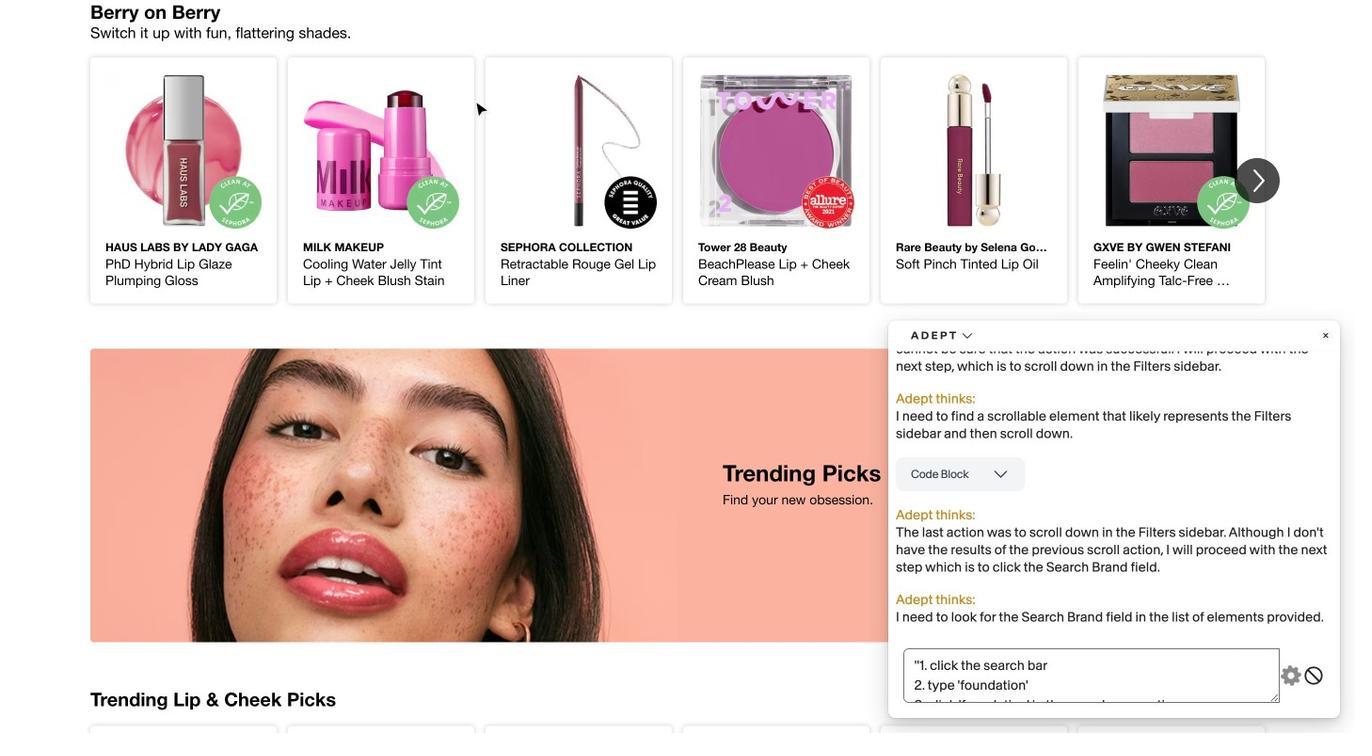 Task type: describe. For each thing, give the bounding box(es) containing it.
sephora quality great value image
[[501, 73, 657, 229]]

3 clean at sephora image from the left
[[1094, 73, 1250, 229]]

2021 allure best of beauty award winner image
[[699, 73, 855, 229]]



Task type: locate. For each thing, give the bounding box(es) containing it.
2 clean at sephora image from the left
[[303, 73, 460, 229]]

0 horizontal spatial clean at sephora image
[[105, 73, 262, 229]]

2 horizontal spatial clean at sephora image
[[1094, 73, 1250, 229]]

1 horizontal spatial clean at sephora image
[[303, 73, 460, 229]]

1 clean at sephora image from the left
[[105, 73, 262, 229]]

clean at sephora image
[[105, 73, 262, 229], [303, 73, 460, 229], [1094, 73, 1250, 229]]



Task type: vqa. For each thing, say whether or not it's contained in the screenshot.
2021 ALLURE BEST OF BEAUTY AWARD WINNER image
yes



